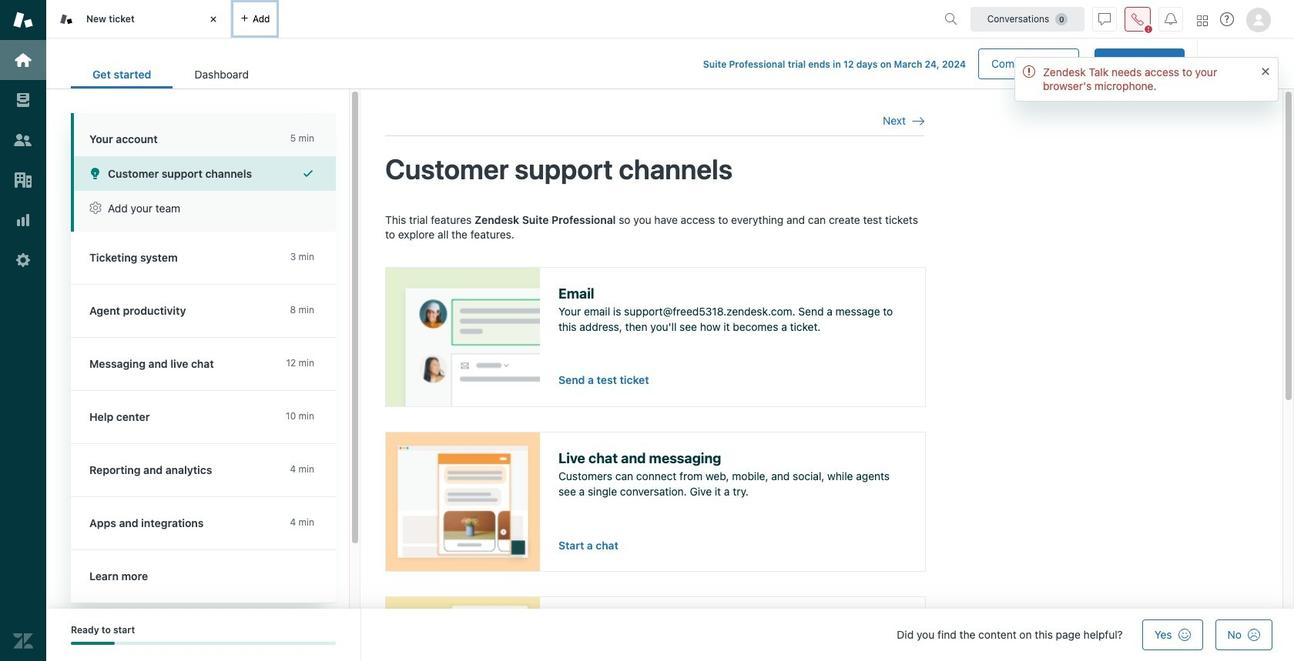 Task type: locate. For each thing, give the bounding box(es) containing it.
notifications image
[[1165, 13, 1177, 25]]

views image
[[13, 90, 33, 110]]

heading
[[71, 113, 336, 156]]

get started image
[[13, 50, 33, 70]]

region
[[385, 212, 926, 662]]

tab list
[[71, 60, 270, 89]]

0 vertical spatial tab
[[46, 0, 231, 39]]

example of how the agent accepts an incoming phone call as well as how to log the details of the call. image
[[386, 598, 540, 662]]

tab
[[46, 0, 231, 39], [173, 60, 270, 89]]

zendesk products image
[[1197, 15, 1208, 26]]

example of email conversation inside of the ticketing system and the customer is asking the agent about reimbursement policy. image
[[386, 268, 540, 407]]

footer
[[46, 609, 1294, 662]]

admin image
[[13, 250, 33, 270]]

customers image
[[13, 130, 33, 150]]

1 vertical spatial tab
[[173, 60, 270, 89]]



Task type: describe. For each thing, give the bounding box(es) containing it.
main element
[[0, 0, 46, 662]]

zendesk image
[[13, 632, 33, 652]]

close image
[[206, 12, 221, 27]]

zendesk support image
[[13, 10, 33, 30]]

tabs tab list
[[46, 0, 938, 39]]

reporting image
[[13, 210, 33, 230]]

March 24, 2024 text field
[[894, 59, 966, 70]]

progress-bar progress bar
[[71, 643, 336, 646]]

progress bar image
[[71, 643, 115, 646]]

get help image
[[1220, 12, 1234, 26]]

organizations image
[[13, 170, 33, 190]]

button displays agent's chat status as invisible. image
[[1099, 13, 1111, 25]]

example of conversation inside of messaging and the customer is asking the agent about changing the size of the retail order. image
[[386, 433, 540, 571]]

content-title region
[[385, 152, 925, 188]]



Task type: vqa. For each thing, say whether or not it's contained in the screenshot.
customer context image
no



